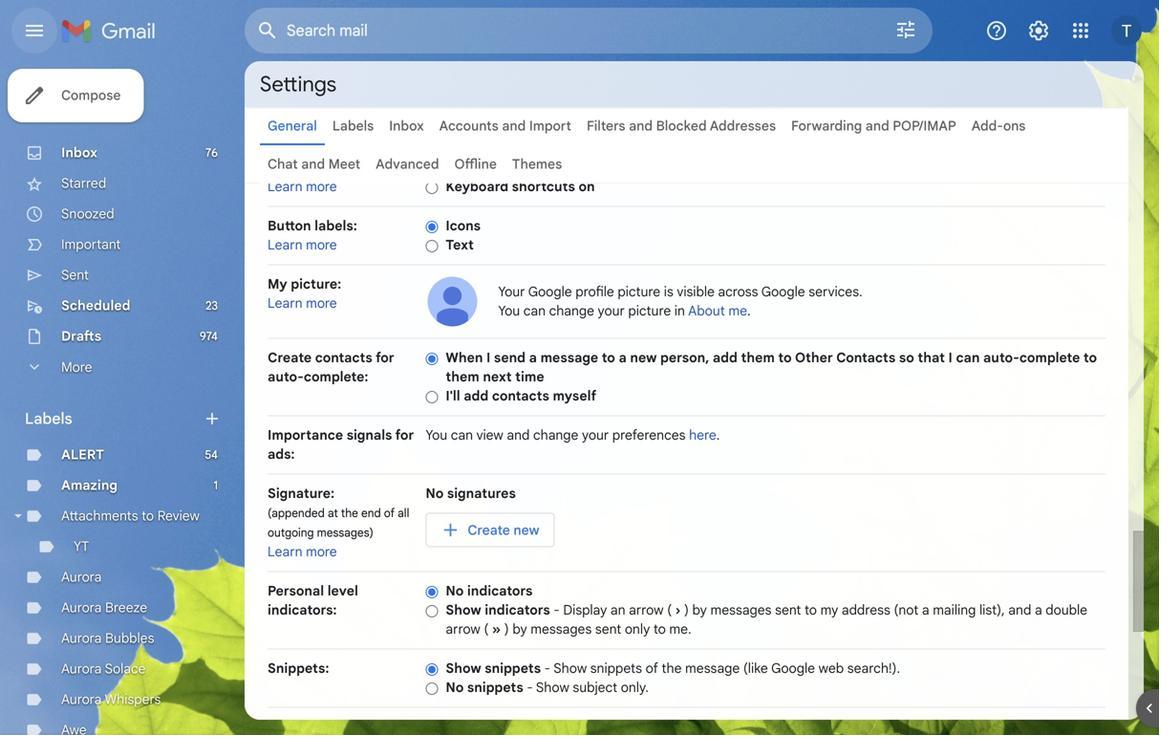 Task type: vqa. For each thing, say whether or not it's contained in the screenshot.
first GB from left
no



Task type: describe. For each thing, give the bounding box(es) containing it.
your google profile picture is visible across google services. you can change your picture in about me .
[[498, 283, 863, 319]]

0 horizontal spatial can
[[451, 427, 473, 444]]

I'll add contacts myself radio
[[426, 390, 438, 404]]

yt link
[[74, 538, 89, 555]]

display an arrow ( ›
[[563, 602, 681, 619]]

signals
[[347, 427, 392, 444]]

i'll add contacts myself
[[446, 388, 597, 404]]

no snippets - show subject only.
[[446, 679, 649, 696]]

my
[[268, 276, 288, 293]]

arrow inside ) by messages sent to my address (not a mailing list), and a double arrow (
[[446, 621, 481, 638]]

learn more
[[268, 178, 337, 195]]

and for chat
[[301, 156, 325, 173]]

aurora solace link
[[61, 661, 146, 677]]

import
[[529, 118, 572, 134]]

address
[[842, 602, 891, 619]]

snoozed link
[[61, 206, 114, 222]]

show snippets - show snippets of the message (like google web search!).
[[446, 660, 901, 677]]

chat and meet link
[[268, 156, 361, 173]]

more
[[61, 359, 92, 375]]

services.
[[809, 283, 863, 300]]

alert link
[[61, 446, 104, 463]]

here
[[689, 427, 717, 444]]

myself
[[553, 388, 597, 404]]

0 horizontal spatial by
[[513, 621, 527, 638]]

2 learn more link from the top
[[268, 237, 337, 253]]

scheduled
[[61, 297, 131, 314]]

complete
[[1020, 349, 1081, 366]]

1 horizontal spatial inbox link
[[389, 118, 424, 134]]

snippets for show snippets of the message (like google web search!).
[[485, 660, 541, 677]]

and right view
[[507, 427, 530, 444]]

aurora solace
[[61, 661, 146, 677]]

to inside labels navigation
[[142, 508, 154, 524]]

0 horizontal spatial messages
[[531, 621, 592, 638]]

ads:
[[268, 446, 295, 463]]

messages inside ) by messages sent to my address (not a mailing list), and a double arrow (
[[711, 602, 772, 619]]

end
[[361, 506, 381, 521]]

meet
[[329, 156, 361, 173]]

a left double
[[1035, 602, 1043, 619]]

me.
[[670, 621, 692, 638]]

advanced search options image
[[887, 11, 925, 49]]

scheduled link
[[61, 297, 131, 314]]

create for create new
[[468, 522, 510, 539]]

show right show snippets option
[[446, 660, 482, 677]]

for for create contacts for auto-complete:
[[376, 349, 395, 366]]

to inside ) by messages sent to my address (not a mailing list), and a double arrow (
[[805, 602, 817, 619]]

text
[[446, 237, 474, 253]]

breeze
[[105, 599, 147, 616]]

show up no snippets - show subject only.
[[554, 660, 587, 677]]

aurora bubbles
[[61, 630, 154, 647]]

create new button
[[426, 513, 555, 547]]

54
[[205, 448, 218, 462]]

personal level indicators:
[[268, 583, 358, 619]]

1 horizontal spatial them
[[741, 349, 775, 366]]

. inside your google profile picture is visible across google services. you can change your picture in about me .
[[748, 303, 751, 319]]

for for importance signals for ads:
[[396, 427, 414, 444]]

to left me.
[[654, 621, 666, 638]]

button
[[268, 218, 311, 234]]

at
[[328, 506, 338, 521]]

add-ons link
[[972, 118, 1026, 134]]

new inside "when i send a message to a new person, add them to other contacts so that i can auto-complete to them next time"
[[630, 349, 657, 366]]

labels for the labels heading
[[25, 409, 72, 428]]

mailing
[[933, 602, 976, 619]]

starred link
[[61, 175, 106, 192]]

when i send a message to a new person, add them to other contacts so that i can auto-complete to them next time
[[446, 349, 1098, 385]]

main menu image
[[23, 19, 46, 42]]

aurora for aurora bubbles
[[61, 630, 102, 647]]

show right show indicators 'radio'
[[446, 602, 482, 619]]

filters
[[587, 118, 626, 134]]

chat
[[268, 156, 298, 173]]

time
[[515, 369, 545, 385]]

snippets up only.
[[591, 660, 642, 677]]

signature:
[[268, 485, 335, 502]]

that
[[918, 349, 945, 366]]

aurora whispers link
[[61, 691, 161, 708]]

person,
[[661, 349, 710, 366]]

0 horizontal spatial sent
[[596, 621, 622, 638]]

to down profile
[[602, 349, 616, 366]]

a left person,
[[619, 349, 627, 366]]

settings image
[[1028, 19, 1051, 42]]

amazing link
[[61, 477, 117, 494]]

importance
[[268, 427, 343, 444]]

all
[[398, 506, 410, 521]]

attachments to review link
[[61, 508, 200, 524]]

can inside "when i send a message to a new person, add them to other contacts so that i can auto-complete to them next time"
[[956, 349, 980, 366]]

only
[[625, 621, 650, 638]]

1 vertical spatial contacts
[[492, 388, 550, 404]]

aurora for aurora solace
[[61, 661, 102, 677]]

i'll
[[446, 388, 461, 404]]

No indicators radio
[[426, 585, 438, 599]]

and inside ) by messages sent to my address (not a mailing list), and a double arrow (
[[1009, 602, 1032, 619]]

create new
[[468, 522, 540, 539]]

on
[[579, 178, 595, 195]]

chat and meet
[[268, 156, 361, 173]]

a right (not
[[922, 602, 930, 619]]

about
[[688, 303, 725, 319]]

indicators for show
[[485, 602, 550, 619]]

the inside 'signature: (appended at the end of all outgoing messages) learn more'
[[341, 506, 358, 521]]

( inside ) by messages sent to my address (not a mailing list), and a double arrow (
[[484, 621, 489, 638]]

drafts link
[[61, 328, 101, 345]]

more inside 'signature: (appended at the end of all outgoing messages) learn more'
[[306, 544, 337, 560]]

new inside button
[[514, 522, 540, 539]]

76
[[206, 146, 218, 160]]

aurora breeze link
[[61, 599, 147, 616]]

1 vertical spatial them
[[446, 369, 480, 385]]

search!).
[[848, 660, 901, 677]]

across
[[718, 283, 759, 300]]

themes link
[[512, 156, 562, 173]]

labels:
[[315, 218, 357, 234]]

»
[[492, 621, 501, 638]]

Icons radio
[[426, 220, 438, 234]]

settings
[[260, 71, 337, 98]]

more inside my picture: learn more
[[306, 295, 337, 312]]

aurora bubbles link
[[61, 630, 154, 647]]

no for no signatures
[[426, 485, 444, 502]]

ons
[[1004, 118, 1026, 134]]

no for no indicators
[[446, 583, 464, 599]]

me
[[729, 303, 748, 319]]

advanced link
[[376, 156, 439, 173]]

general
[[268, 118, 317, 134]]

›
[[676, 602, 681, 619]]

in
[[675, 303, 685, 319]]

forwarding and pop/imap
[[792, 118, 957, 134]]

gmail image
[[61, 11, 165, 50]]

compose button
[[8, 69, 144, 122]]

here link
[[689, 427, 717, 444]]

) by messages sent to my address (not a mailing list), and a double arrow (
[[446, 602, 1088, 638]]

add-
[[972, 118, 1004, 134]]

offline link
[[455, 156, 497, 173]]

outgoing
[[268, 526, 314, 540]]

snippets for show subject only.
[[467, 679, 524, 696]]

google right across
[[762, 283, 806, 300]]

1 vertical spatial your
[[582, 427, 609, 444]]

- for show subject only.
[[527, 679, 533, 696]]

aurora for aurora whispers
[[61, 691, 102, 708]]

yt
[[74, 538, 89, 555]]

1 vertical spatial change
[[533, 427, 579, 444]]

support image
[[986, 19, 1009, 42]]

indicators:
[[268, 602, 337, 619]]

accounts and import
[[439, 118, 572, 134]]

0 horizontal spatial you
[[426, 427, 448, 444]]



Task type: locate. For each thing, give the bounding box(es) containing it.
) right ›
[[685, 602, 689, 619]]

can right that
[[956, 349, 980, 366]]

google right your
[[528, 283, 572, 300]]

can down your
[[524, 303, 546, 319]]

1 vertical spatial indicators
[[485, 602, 550, 619]]

sent
[[61, 267, 89, 283]]

message inside "when i send a message to a new person, add them to other contacts so that i can auto-complete to them next time"
[[541, 349, 599, 366]]

learn down outgoing
[[268, 544, 303, 560]]

messages up (like
[[711, 602, 772, 619]]

aurora link
[[61, 569, 102, 586]]

filters and blocked addresses
[[587, 118, 776, 134]]

and for accounts
[[502, 118, 526, 134]]

2 horizontal spatial -
[[554, 602, 560, 619]]

1 vertical spatial -
[[545, 660, 551, 677]]

0 vertical spatial new
[[630, 349, 657, 366]]

change down profile
[[549, 303, 595, 319]]

1 horizontal spatial sent
[[775, 602, 802, 619]]

signature: (appended at the end of all outgoing messages) learn more
[[268, 485, 410, 560]]

can inside your google profile picture is visible across google services. you can change your picture in about me .
[[524, 303, 546, 319]]

search mail image
[[250, 13, 285, 48]]

4 learn from the top
[[268, 544, 303, 560]]

aurora down aurora bubbles at the left of page
[[61, 661, 102, 677]]

aurora down aurora link on the left bottom of the page
[[61, 599, 102, 616]]

by right ›
[[693, 602, 707, 619]]

you inside your google profile picture is visible across google services. you can change your picture in about me .
[[498, 303, 520, 319]]

web
[[819, 660, 844, 677]]

inbox
[[389, 118, 424, 134], [61, 144, 97, 161]]

aurora for aurora breeze
[[61, 599, 102, 616]]

2 vertical spatial no
[[446, 679, 464, 696]]

1 vertical spatial picture
[[629, 303, 671, 319]]

0 vertical spatial can
[[524, 303, 546, 319]]

to right complete at the right of page
[[1084, 349, 1098, 366]]

shortcuts
[[512, 178, 575, 195]]

new left person,
[[630, 349, 657, 366]]

learn
[[268, 178, 303, 195], [268, 237, 303, 253], [268, 295, 303, 312], [268, 544, 303, 560]]

aurora breeze
[[61, 599, 147, 616]]

1 vertical spatial .
[[717, 427, 720, 444]]

) inside ) by messages sent to my address (not a mailing list), and a double arrow (
[[685, 602, 689, 619]]

message left (like
[[686, 660, 740, 677]]

0 horizontal spatial labels
[[25, 409, 72, 428]]

aurora whispers
[[61, 691, 161, 708]]

0 horizontal spatial for
[[376, 349, 395, 366]]

- up no snippets - show subject only.
[[545, 660, 551, 677]]

an
[[611, 602, 626, 619]]

0 vertical spatial add
[[713, 349, 738, 366]]

1 more from the top
[[306, 178, 337, 195]]

snippets:
[[268, 660, 329, 677]]

add
[[713, 349, 738, 366], [464, 388, 489, 404]]

the right the at
[[341, 506, 358, 521]]

1 horizontal spatial the
[[662, 660, 682, 677]]

labels up the meet
[[333, 118, 374, 134]]

your
[[598, 303, 625, 319], [582, 427, 609, 444]]

forwarding and pop/imap link
[[792, 118, 957, 134]]

learn inside my picture: learn more
[[268, 295, 303, 312]]

1 horizontal spatial (
[[667, 602, 672, 619]]

labels link
[[333, 118, 374, 134]]

send
[[494, 349, 526, 366]]

no signatures
[[426, 485, 516, 502]]

can left view
[[451, 427, 473, 444]]

-
[[554, 602, 560, 619], [545, 660, 551, 677], [527, 679, 533, 696]]

no right no indicators radio
[[446, 583, 464, 599]]

labels heading
[[25, 409, 203, 428]]

1 vertical spatial sent
[[596, 621, 622, 638]]

1 vertical spatial add
[[464, 388, 489, 404]]

0 horizontal spatial message
[[541, 349, 599, 366]]

arrow up only
[[629, 602, 664, 619]]

0 vertical spatial picture
[[618, 283, 661, 300]]

1 horizontal spatial -
[[545, 660, 551, 677]]

for right the signals
[[396, 427, 414, 444]]

your down myself
[[582, 427, 609, 444]]

messages down the display
[[531, 621, 592, 638]]

0 horizontal spatial new
[[514, 522, 540, 539]]

indicators for no
[[467, 583, 533, 599]]

0 horizontal spatial inbox
[[61, 144, 97, 161]]

learn inside 'signature: (appended at the end of all outgoing messages) learn more'
[[268, 544, 303, 560]]

1 vertical spatial new
[[514, 522, 540, 539]]

review
[[157, 508, 200, 524]]

labels navigation
[[0, 61, 245, 735]]

0 vertical spatial inbox
[[389, 118, 424, 134]]

learn inside button labels: learn more
[[268, 237, 303, 253]]

1 horizontal spatial new
[[630, 349, 657, 366]]

5 aurora from the top
[[61, 691, 102, 708]]

1 horizontal spatial for
[[396, 427, 414, 444]]

0 vertical spatial auto-
[[984, 349, 1020, 366]]

my picture: learn more
[[268, 276, 342, 312]]

2 vertical spatial -
[[527, 679, 533, 696]]

0 horizontal spatial them
[[446, 369, 480, 385]]

auto- inside "when i send a message to a new person, add them to other contacts so that i can auto-complete to them next time"
[[984, 349, 1020, 366]]

No snippets radio
[[426, 682, 438, 696]]

0 vertical spatial message
[[541, 349, 599, 366]]

0 horizontal spatial -
[[527, 679, 533, 696]]

3 learn from the top
[[268, 295, 303, 312]]

) right »
[[505, 621, 509, 638]]

1 horizontal spatial arrow
[[629, 602, 664, 619]]

aurora for aurora link on the left bottom of the page
[[61, 569, 102, 586]]

change inside your google profile picture is visible across google services. you can change your picture in about me .
[[549, 303, 595, 319]]

1
[[214, 479, 218, 493]]

0 vertical spatial create
[[268, 349, 312, 366]]

aurora down aurora solace
[[61, 691, 102, 708]]

1 vertical spatial by
[[513, 621, 527, 638]]

of left all
[[384, 506, 395, 521]]

and for forwarding
[[866, 118, 890, 134]]

aurora down yt
[[61, 569, 102, 586]]

add-ons
[[972, 118, 1026, 134]]

0 vertical spatial indicators
[[467, 583, 533, 599]]

i up next
[[487, 349, 491, 366]]

0 horizontal spatial of
[[384, 506, 395, 521]]

1 horizontal spatial of
[[646, 660, 659, 677]]

level
[[328, 583, 358, 599]]

attachments to review
[[61, 508, 200, 524]]

more down messages)
[[306, 544, 337, 560]]

to
[[602, 349, 616, 366], [779, 349, 792, 366], [1084, 349, 1098, 366], [142, 508, 154, 524], [805, 602, 817, 619], [654, 621, 666, 638]]

new down the signatures
[[514, 522, 540, 539]]

more inside button labels: learn more
[[306, 237, 337, 253]]

inbox link up "starred" link
[[61, 144, 97, 161]]

0 vertical spatial labels
[[333, 118, 374, 134]]

show indicators -
[[446, 602, 563, 619]]

1 horizontal spatial .
[[748, 303, 751, 319]]

1 horizontal spatial you
[[498, 303, 520, 319]]

no right no snippets option
[[446, 679, 464, 696]]

1 vertical spatial (
[[484, 621, 489, 638]]

1 vertical spatial auto-
[[268, 369, 304, 385]]

indicators up show indicators -
[[467, 583, 533, 599]]

add inside "when i send a message to a new person, add them to other contacts so that i can auto-complete to them next time"
[[713, 349, 738, 366]]

When I send a message to a new person, add them to Other Contacts so that I can auto-complete to them next time radio
[[426, 352, 438, 366]]

2 vertical spatial can
[[451, 427, 473, 444]]

contacts up complete: on the bottom left of page
[[315, 349, 373, 366]]

1 horizontal spatial message
[[686, 660, 740, 677]]

forwarding
[[792, 118, 863, 134]]

1 vertical spatial the
[[662, 660, 682, 677]]

(
[[667, 602, 672, 619], [484, 621, 489, 638]]

add right i'll
[[464, 388, 489, 404]]

inbox up advanced
[[389, 118, 424, 134]]

1 vertical spatial no
[[446, 583, 464, 599]]

1 vertical spatial of
[[646, 660, 659, 677]]

4 more from the top
[[306, 544, 337, 560]]

2 aurora from the top
[[61, 599, 102, 616]]

inbox inside labels navigation
[[61, 144, 97, 161]]

can
[[524, 303, 546, 319], [956, 349, 980, 366], [451, 427, 473, 444]]

create inside create contacts for auto-complete:
[[268, 349, 312, 366]]

1 vertical spatial you
[[426, 427, 448, 444]]

1 horizontal spatial inbox
[[389, 118, 424, 134]]

learn down chat
[[268, 178, 303, 195]]

learn down my
[[268, 295, 303, 312]]

0 vertical spatial them
[[741, 349, 775, 366]]

and left import
[[502, 118, 526, 134]]

Search mail text field
[[287, 21, 841, 40]]

(not
[[894, 602, 919, 619]]

of for snippets
[[646, 660, 659, 677]]

to left review
[[142, 508, 154, 524]]

0 vertical spatial no
[[426, 485, 444, 502]]

more button
[[0, 352, 229, 382]]

your down profile
[[598, 303, 625, 319]]

picture image
[[426, 275, 479, 328]]

inbox up "starred" link
[[61, 144, 97, 161]]

create for create contacts for auto-complete:
[[268, 349, 312, 366]]

learn down the button
[[268, 237, 303, 253]]

- for display an arrow (
[[554, 602, 560, 619]]

arrow left »
[[446, 621, 481, 638]]

about me link
[[688, 303, 748, 319]]

blocked
[[656, 118, 707, 134]]

you down i'll add contacts myself radio
[[426, 427, 448, 444]]

- left subject
[[527, 679, 533, 696]]

message up myself
[[541, 349, 599, 366]]

( left »
[[484, 621, 489, 638]]

more down labels:
[[306, 237, 337, 253]]

picture down is
[[629, 303, 671, 319]]

labels inside navigation
[[25, 409, 72, 428]]

1 horizontal spatial labels
[[333, 118, 374, 134]]

0 vertical spatial )
[[685, 602, 689, 619]]

labels for labels link
[[333, 118, 374, 134]]

auto-
[[984, 349, 1020, 366], [268, 369, 304, 385]]

3 aurora from the top
[[61, 630, 102, 647]]

(like
[[744, 660, 768, 677]]

and up the learn more
[[301, 156, 325, 173]]

1 horizontal spatial can
[[524, 303, 546, 319]]

4 aurora from the top
[[61, 661, 102, 677]]

0 horizontal spatial .
[[717, 427, 720, 444]]

and right filters
[[629, 118, 653, 134]]

0 vertical spatial of
[[384, 506, 395, 521]]

1 horizontal spatial contacts
[[492, 388, 550, 404]]

Show indicators radio
[[426, 604, 438, 618]]

Text radio
[[426, 239, 438, 253]]

0 horizontal spatial add
[[464, 388, 489, 404]]

change down myself
[[533, 427, 579, 444]]

0 vertical spatial -
[[554, 602, 560, 619]]

you down your
[[498, 303, 520, 319]]

drafts
[[61, 328, 101, 345]]

1 vertical spatial arrow
[[446, 621, 481, 638]]

3 more from the top
[[306, 295, 337, 312]]

auto- inside create contacts for auto-complete:
[[268, 369, 304, 385]]

no left the signatures
[[426, 485, 444, 502]]

indicators up »
[[485, 602, 550, 619]]

aurora
[[61, 569, 102, 586], [61, 599, 102, 616], [61, 630, 102, 647], [61, 661, 102, 677], [61, 691, 102, 708]]

1 learn more link from the top
[[268, 178, 337, 195]]

0 horizontal spatial (
[[484, 621, 489, 638]]

of up only.
[[646, 660, 659, 677]]

1 vertical spatial inbox
[[61, 144, 97, 161]]

of for end
[[384, 506, 395, 521]]

create down the signatures
[[468, 522, 510, 539]]

None search field
[[245, 8, 933, 54]]

1 horizontal spatial create
[[468, 522, 510, 539]]

0 vertical spatial change
[[549, 303, 595, 319]]

Keyboard shortcuts on radio
[[426, 181, 438, 195]]

1 i from the left
[[487, 349, 491, 366]]

1 aurora from the top
[[61, 569, 102, 586]]

. down across
[[748, 303, 751, 319]]

0 vertical spatial inbox link
[[389, 118, 424, 134]]

0 vertical spatial sent
[[775, 602, 802, 619]]

create up complete: on the bottom left of page
[[268, 349, 312, 366]]

a
[[529, 349, 537, 366], [619, 349, 627, 366], [922, 602, 930, 619], [1035, 602, 1043, 619]]

( left ›
[[667, 602, 672, 619]]

add right person,
[[713, 349, 738, 366]]

inbox for left inbox link
[[61, 144, 97, 161]]

0 vertical spatial contacts
[[315, 349, 373, 366]]

picture:
[[291, 276, 342, 293]]

attachments
[[61, 508, 138, 524]]

google
[[528, 283, 572, 300], [762, 283, 806, 300], [772, 660, 816, 677]]

more down chat and meet "link"
[[306, 178, 337, 195]]

them
[[741, 349, 775, 366], [446, 369, 480, 385]]

inbox link up advanced
[[389, 118, 424, 134]]

solace
[[105, 661, 146, 677]]

show left subject
[[536, 679, 570, 696]]

no indicators
[[446, 583, 533, 599]]

3 learn more link from the top
[[268, 295, 337, 312]]

0 horizontal spatial i
[[487, 349, 491, 366]]

a up time
[[529, 349, 537, 366]]

Show snippets radio
[[426, 662, 438, 677]]

0 vertical spatial .
[[748, 303, 751, 319]]

4 learn more link from the top
[[268, 544, 337, 560]]

bubbles
[[105, 630, 154, 647]]

.
[[748, 303, 751, 319], [717, 427, 720, 444]]

labels up "alert" link
[[25, 409, 72, 428]]

keyboard
[[446, 178, 509, 195]]

picture
[[618, 283, 661, 300], [629, 303, 671, 319]]

so
[[899, 349, 915, 366]]

0 horizontal spatial auto-
[[268, 369, 304, 385]]

inbox for the right inbox link
[[389, 118, 424, 134]]

0 vertical spatial your
[[598, 303, 625, 319]]

1 horizontal spatial add
[[713, 349, 738, 366]]

0 vertical spatial you
[[498, 303, 520, 319]]

1 vertical spatial labels
[[25, 409, 72, 428]]

contacts down time
[[492, 388, 550, 404]]

23
[[206, 299, 218, 313]]

complete:
[[304, 369, 369, 385]]

0 horizontal spatial contacts
[[315, 349, 373, 366]]

1 horizontal spatial i
[[949, 349, 953, 366]]

sent inside ) by messages sent to my address (not a mailing list), and a double arrow (
[[775, 602, 802, 619]]

by right »
[[513, 621, 527, 638]]

learn more link down the button
[[268, 237, 337, 253]]

advanced
[[376, 156, 439, 173]]

sent left my
[[775, 602, 802, 619]]

auto- right that
[[984, 349, 1020, 366]]

2 more from the top
[[306, 237, 337, 253]]

importance signals for ads:
[[268, 427, 414, 463]]

by inside ) by messages sent to my address (not a mailing list), and a double arrow (
[[693, 602, 707, 619]]

0 vertical spatial for
[[376, 349, 395, 366]]

0 horizontal spatial )
[[505, 621, 509, 638]]

1 vertical spatial )
[[505, 621, 509, 638]]

2 learn from the top
[[268, 237, 303, 253]]

and for filters
[[629, 118, 653, 134]]

important link
[[61, 236, 121, 253]]

aurora up aurora solace
[[61, 630, 102, 647]]

contacts inside create contacts for auto-complete:
[[315, 349, 373, 366]]

0 vertical spatial by
[[693, 602, 707, 619]]

for inside create contacts for auto-complete:
[[376, 349, 395, 366]]

1 horizontal spatial by
[[693, 602, 707, 619]]

- left the display
[[554, 602, 560, 619]]

2 horizontal spatial can
[[956, 349, 980, 366]]

learn more link down chat and meet
[[268, 178, 337, 195]]

view
[[477, 427, 504, 444]]

inbox link
[[389, 118, 424, 134], [61, 144, 97, 161]]

contacts
[[837, 349, 896, 366]]

0 horizontal spatial the
[[341, 506, 358, 521]]

learn more link down picture:
[[268, 295, 337, 312]]

more
[[306, 178, 337, 195], [306, 237, 337, 253], [306, 295, 337, 312], [306, 544, 337, 560]]

learn more link down outgoing
[[268, 544, 337, 560]]

1 vertical spatial message
[[686, 660, 740, 677]]

general link
[[268, 118, 317, 134]]

picture left is
[[618, 283, 661, 300]]

of inside 'signature: (appended at the end of all outgoing messages) learn more'
[[384, 506, 395, 521]]

1 learn from the top
[[268, 178, 303, 195]]

create inside button
[[468, 522, 510, 539]]

i right that
[[949, 349, 953, 366]]

to left my
[[805, 602, 817, 619]]

and left the pop/imap
[[866, 118, 890, 134]]

2 i from the left
[[949, 349, 953, 366]]

for inside "importance signals for ads:"
[[396, 427, 414, 444]]

1 horizontal spatial )
[[685, 602, 689, 619]]

indicators
[[467, 583, 533, 599], [485, 602, 550, 619]]

(appended
[[268, 506, 325, 521]]

1 horizontal spatial messages
[[711, 602, 772, 619]]

for left when i send a message to a new person, add them to other contacts so that i can auto-complete to them next time option
[[376, 349, 395, 366]]

to left the other
[[779, 349, 792, 366]]

addresses
[[710, 118, 776, 134]]

1 vertical spatial create
[[468, 522, 510, 539]]

personal
[[268, 583, 324, 599]]

sent down the an
[[596, 621, 622, 638]]

snippets up no snippets - show subject only.
[[485, 660, 541, 677]]

google right (like
[[772, 660, 816, 677]]

profile
[[576, 283, 615, 300]]

labels
[[333, 118, 374, 134], [25, 409, 72, 428]]

. right preferences
[[717, 427, 720, 444]]

0 vertical spatial messages
[[711, 602, 772, 619]]

1 vertical spatial inbox link
[[61, 144, 97, 161]]

them down when
[[446, 369, 480, 385]]

1 vertical spatial messages
[[531, 621, 592, 638]]

0 horizontal spatial inbox link
[[61, 144, 97, 161]]

the down me.
[[662, 660, 682, 677]]

and right "list),"
[[1009, 602, 1032, 619]]

filters and blocked addresses link
[[587, 118, 776, 134]]

0 horizontal spatial create
[[268, 349, 312, 366]]

your
[[498, 283, 525, 300]]

icons
[[446, 218, 481, 234]]

0 vertical spatial (
[[667, 602, 672, 619]]

snippets down »
[[467, 679, 524, 696]]

- for show snippets of the message (like google web search!).
[[545, 660, 551, 677]]

your inside your google profile picture is visible across google services. you can change your picture in about me .
[[598, 303, 625, 319]]

accounts and import link
[[439, 118, 572, 134]]



